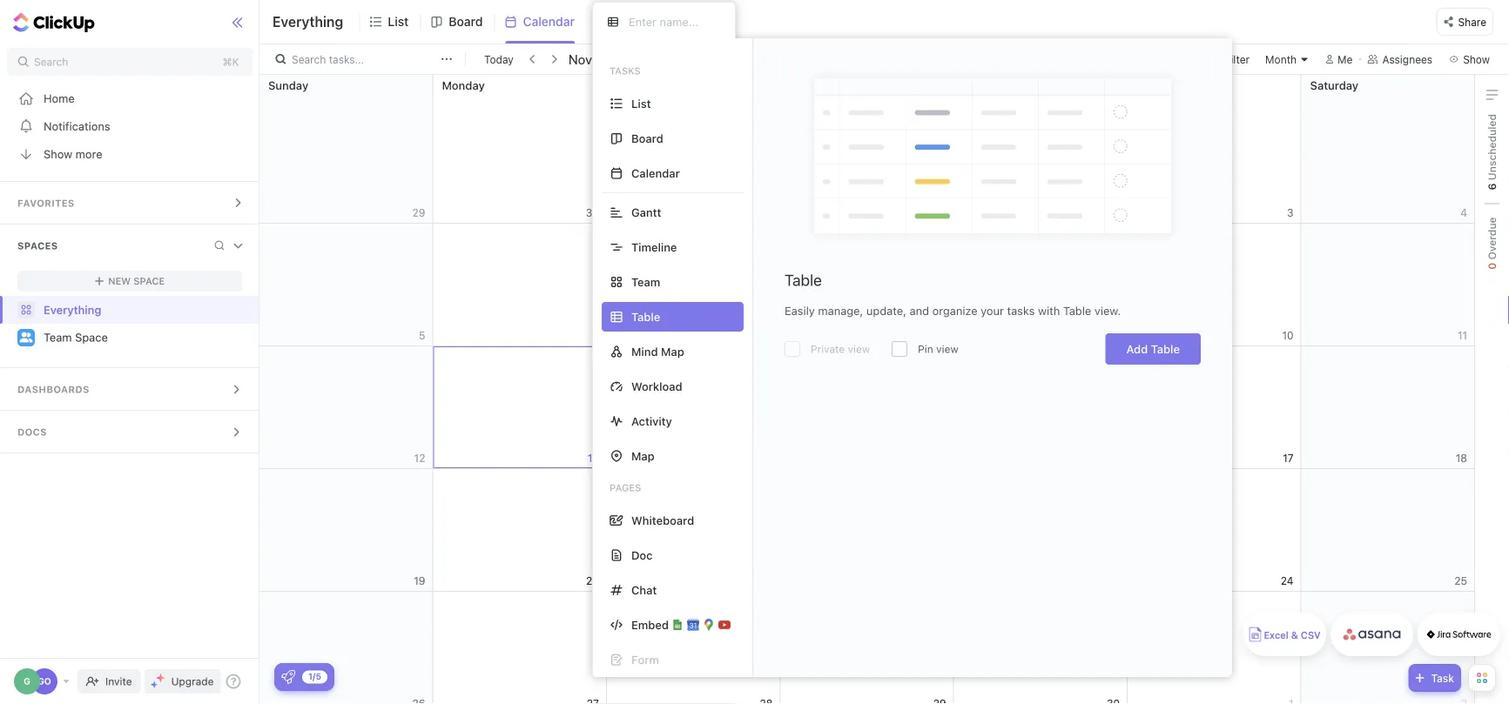 Task type: describe. For each thing, give the bounding box(es) containing it.
tuesday
[[616, 78, 661, 91]]

thursday
[[963, 78, 1013, 91]]

excel & csv
[[1264, 630, 1321, 641]]

view button
[[592, 11, 654, 33]]

team for team
[[631, 276, 660, 289]]

favorites
[[17, 198, 75, 209]]

everything inside sidebar navigation
[[44, 303, 101, 317]]

tasks...
[[329, 53, 364, 65]]

show more
[[44, 148, 102, 161]]

chat
[[631, 584, 657, 597]]

easily manage, update, and organize your tasks with table view.
[[785, 304, 1121, 317]]

your
[[981, 304, 1004, 317]]

0 vertical spatial board
[[449, 14, 483, 29]]

saturday
[[1310, 78, 1359, 91]]

wednesday
[[789, 78, 852, 91]]

timeline
[[631, 241, 677, 254]]

team space
[[44, 331, 108, 344]]

activity
[[631, 415, 672, 428]]

1 horizontal spatial board
[[631, 132, 663, 145]]

task
[[1431, 672, 1454, 684]]

view.
[[1094, 304, 1121, 317]]

14
[[761, 452, 773, 465]]

with
[[1038, 304, 1060, 317]]

1 horizontal spatial calendar
[[631, 167, 680, 180]]

today
[[484, 53, 514, 65]]

add
[[1126, 343, 1148, 356]]

home
[[44, 92, 75, 105]]

me
[[1338, 53, 1353, 65]]

0 vertical spatial everything
[[273, 13, 343, 30]]

view
[[622, 14, 649, 29]]

manage,
[[818, 304, 863, 317]]

easily
[[785, 304, 815, 317]]

2 cell from the left
[[953, 469, 1128, 591]]

sunday
[[268, 78, 308, 91]]

gantt
[[631, 206, 661, 219]]

24
[[1281, 575, 1294, 587]]

20
[[586, 575, 599, 587]]

workload
[[631, 380, 682, 393]]

0 vertical spatial calendar
[[523, 14, 575, 29]]

mind
[[631, 345, 658, 358]]

space for new space
[[133, 276, 165, 287]]

team space link
[[44, 324, 244, 352]]

today button
[[481, 51, 517, 68]]

1 horizontal spatial list
[[631, 97, 651, 110]]

&
[[1291, 630, 1298, 641]]

docs
[[17, 427, 47, 438]]

sidebar navigation
[[0, 0, 260, 704]]

pin view
[[918, 343, 959, 355]]

calendar link
[[523, 0, 582, 44]]

team for team space
[[44, 331, 72, 344]]

Enter name... field
[[627, 14, 721, 29]]

list link
[[388, 0, 416, 44]]

unscheduled
[[1486, 114, 1498, 183]]

form
[[631, 654, 659, 667]]

onboarding checklist button image
[[281, 671, 295, 684]]

search tasks...
[[292, 53, 364, 65]]

organize
[[932, 304, 978, 317]]

⌘k
[[223, 56, 239, 68]]

share
[[1458, 16, 1486, 28]]

1/5
[[308, 672, 321, 682]]

assignees button
[[1360, 49, 1440, 70]]

17
[[1283, 452, 1294, 465]]

2 horizontal spatial table
[[1151, 343, 1180, 356]]

monday
[[442, 78, 485, 91]]

tasks
[[610, 65, 641, 77]]

upgrade link
[[144, 670, 221, 694]]

invite
[[105, 676, 132, 688]]



Task type: locate. For each thing, give the bounding box(es) containing it.
2 view from the left
[[936, 343, 959, 355]]

pin
[[918, 343, 933, 355]]

map right mind
[[661, 345, 684, 358]]

13
[[588, 452, 599, 465]]

favorites button
[[0, 182, 260, 224]]

user group image
[[20, 332, 33, 343]]

1 horizontal spatial team
[[631, 276, 660, 289]]

row
[[259, 75, 1475, 224], [259, 224, 1475, 347], [259, 347, 1475, 469], [259, 469, 1475, 592], [259, 592, 1475, 704]]

6
[[1486, 183, 1498, 190]]

0 vertical spatial table
[[785, 271, 822, 290]]

everything up team space
[[44, 303, 101, 317]]

Search tasks... text field
[[292, 47, 436, 71]]

dashboards
[[17, 384, 89, 395]]

team down the timeline
[[631, 276, 660, 289]]

more
[[75, 148, 102, 161]]

1 horizontal spatial table
[[1063, 304, 1091, 317]]

whiteboard
[[631, 514, 694, 527]]

0 vertical spatial list
[[388, 14, 409, 29]]

0 horizontal spatial table
[[785, 271, 822, 290]]

calendar
[[523, 14, 575, 29], [631, 167, 680, 180]]

friday
[[1137, 78, 1170, 91]]

table right the with
[[1063, 304, 1091, 317]]

map
[[661, 345, 684, 358], [631, 450, 655, 463]]

list down tuesday
[[631, 97, 651, 110]]

excel
[[1264, 630, 1288, 641]]

19
[[414, 575, 425, 587]]

1 vertical spatial everything
[[44, 303, 101, 317]]

1 horizontal spatial everything
[[273, 13, 343, 30]]

embed
[[631, 619, 669, 632]]

search up sunday
[[292, 53, 326, 65]]

1 horizontal spatial map
[[661, 345, 684, 358]]

1 horizontal spatial space
[[133, 276, 165, 287]]

1 row from the top
[[259, 75, 1475, 224]]

1 horizontal spatial view
[[936, 343, 959, 355]]

team inside "link"
[[44, 331, 72, 344]]

view
[[848, 343, 870, 355], [936, 343, 959, 355]]

new
[[108, 276, 131, 287]]

view right private
[[848, 343, 870, 355]]

0 vertical spatial space
[[133, 276, 165, 287]]

space inside "link"
[[75, 331, 108, 344]]

share button
[[1436, 8, 1493, 36]]

space for team space
[[75, 331, 108, 344]]

cell
[[780, 469, 954, 591], [953, 469, 1128, 591]]

2 row from the top
[[259, 224, 1475, 347]]

show
[[44, 148, 72, 161]]

0 horizontal spatial view
[[848, 343, 870, 355]]

notifications
[[44, 120, 110, 133]]

onboarding checklist button element
[[281, 671, 295, 684]]

row containing 19
[[259, 469, 1475, 592]]

update,
[[866, 304, 906, 317]]

pages
[[610, 482, 641, 494]]

me button
[[1318, 49, 1360, 70]]

table
[[785, 271, 822, 290], [1063, 304, 1091, 317], [1151, 343, 1180, 356]]

calendar up gantt on the left top of the page
[[631, 167, 680, 180]]

table right add
[[1151, 343, 1180, 356]]

search
[[292, 53, 326, 65], [34, 56, 68, 68]]

private view
[[811, 343, 870, 355]]

calendar left view dropdown button
[[523, 14, 575, 29]]

5 row from the top
[[259, 592, 1475, 704]]

0 horizontal spatial space
[[75, 331, 108, 344]]

1 horizontal spatial search
[[292, 53, 326, 65]]

board
[[449, 14, 483, 29], [631, 132, 663, 145]]

upgrade
[[171, 676, 214, 688]]

map down activity
[[631, 450, 655, 463]]

1 vertical spatial list
[[631, 97, 651, 110]]

and
[[910, 304, 929, 317]]

home link
[[0, 84, 260, 112]]

0 horizontal spatial list
[[388, 14, 409, 29]]

0 horizontal spatial board
[[449, 14, 483, 29]]

1 vertical spatial map
[[631, 450, 655, 463]]

view for pin view
[[936, 343, 959, 355]]

2 vertical spatial table
[[1151, 343, 1180, 356]]

team
[[631, 276, 660, 289], [44, 331, 72, 344]]

0 horizontal spatial search
[[34, 56, 68, 68]]

row containing 13
[[259, 347, 1475, 469]]

view for private view
[[848, 343, 870, 355]]

mind map
[[631, 345, 684, 358]]

0 vertical spatial team
[[631, 276, 660, 289]]

1 vertical spatial calendar
[[631, 167, 680, 180]]

board down tuesday
[[631, 132, 663, 145]]

table up easily
[[785, 271, 822, 290]]

grid containing sunday
[[259, 75, 1475, 704]]

space right new
[[133, 276, 165, 287]]

0 vertical spatial map
[[661, 345, 684, 358]]

overdue
[[1486, 217, 1498, 263]]

search for search
[[34, 56, 68, 68]]

everything up search tasks...
[[273, 13, 343, 30]]

search for search tasks...
[[292, 53, 326, 65]]

3 row from the top
[[259, 347, 1475, 469]]

notifications link
[[0, 112, 260, 140]]

doc
[[631, 549, 653, 562]]

board link
[[449, 0, 490, 44]]

add table
[[1126, 343, 1180, 356]]

search inside sidebar navigation
[[34, 56, 68, 68]]

list up search tasks... text field on the top left of the page
[[388, 14, 409, 29]]

1 view from the left
[[848, 343, 870, 355]]

view right pin
[[936, 343, 959, 355]]

board up the today button
[[449, 14, 483, 29]]

everything
[[273, 13, 343, 30], [44, 303, 101, 317]]

0 horizontal spatial team
[[44, 331, 72, 344]]

space
[[133, 276, 165, 287], [75, 331, 108, 344]]

0
[[1486, 263, 1498, 270]]

assignees
[[1382, 53, 1433, 65]]

private
[[811, 343, 845, 355]]

0 horizontal spatial calendar
[[523, 14, 575, 29]]

search up home
[[34, 56, 68, 68]]

18
[[1456, 452, 1467, 465]]

grid
[[259, 75, 1475, 704]]

excel & csv link
[[1243, 613, 1326, 657]]

0 horizontal spatial everything
[[44, 303, 101, 317]]

list
[[388, 14, 409, 29], [631, 97, 651, 110]]

21
[[761, 575, 773, 587]]

1 vertical spatial space
[[75, 331, 108, 344]]

everything link
[[0, 296, 260, 324]]

25
[[1455, 575, 1467, 587]]

1 vertical spatial table
[[1063, 304, 1091, 317]]

tasks
[[1007, 304, 1035, 317]]

1 cell from the left
[[780, 469, 954, 591]]

0 horizontal spatial map
[[631, 450, 655, 463]]

space down everything link
[[75, 331, 108, 344]]

1 vertical spatial team
[[44, 331, 72, 344]]

team right user group image
[[44, 331, 72, 344]]

4 row from the top
[[259, 469, 1475, 592]]

new space
[[108, 276, 165, 287]]

csv
[[1301, 630, 1321, 641]]

1 vertical spatial board
[[631, 132, 663, 145]]



Task type: vqa. For each thing, say whether or not it's contained in the screenshot.
BOB'S WORKSPACE
no



